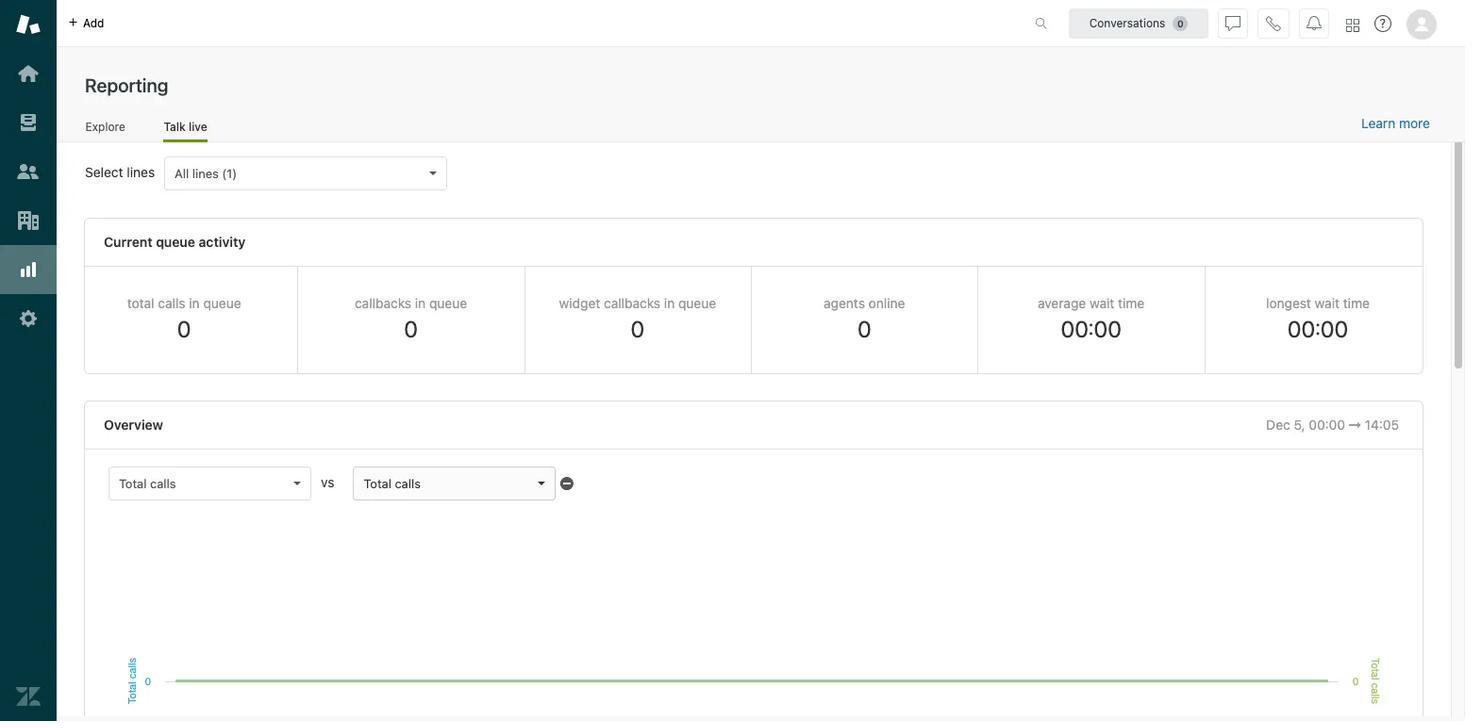 Task type: locate. For each thing, give the bounding box(es) containing it.
learn more
[[1362, 115, 1431, 131]]

talk live link
[[164, 119, 207, 143]]

button displays agent's chat status as invisible. image
[[1226, 16, 1241, 31]]

reporting image
[[16, 258, 41, 282]]

reporting
[[85, 75, 168, 96]]

more
[[1400, 115, 1431, 131]]

add
[[83, 16, 104, 30]]

learn more link
[[1362, 115, 1431, 132]]

conversations button
[[1069, 8, 1209, 38]]

explore
[[86, 119, 125, 134]]

get started image
[[16, 61, 41, 86]]

add button
[[57, 0, 116, 46]]

zendesk products image
[[1347, 18, 1360, 32]]

live
[[189, 119, 207, 134]]

notifications image
[[1307, 16, 1322, 31]]

conversations
[[1090, 16, 1166, 30]]

main element
[[0, 0, 57, 722]]

admin image
[[16, 307, 41, 331]]

explore link
[[85, 119, 126, 140]]



Task type: describe. For each thing, give the bounding box(es) containing it.
zendesk support image
[[16, 12, 41, 37]]

talk live
[[164, 119, 207, 134]]

talk
[[164, 119, 186, 134]]

organizations image
[[16, 209, 41, 233]]

views image
[[16, 110, 41, 135]]

get help image
[[1375, 15, 1392, 32]]

zendesk image
[[16, 685, 41, 710]]

customers image
[[16, 159, 41, 184]]

learn
[[1362, 115, 1396, 131]]



Task type: vqa. For each thing, say whether or not it's contained in the screenshot.
Reporting icon
yes



